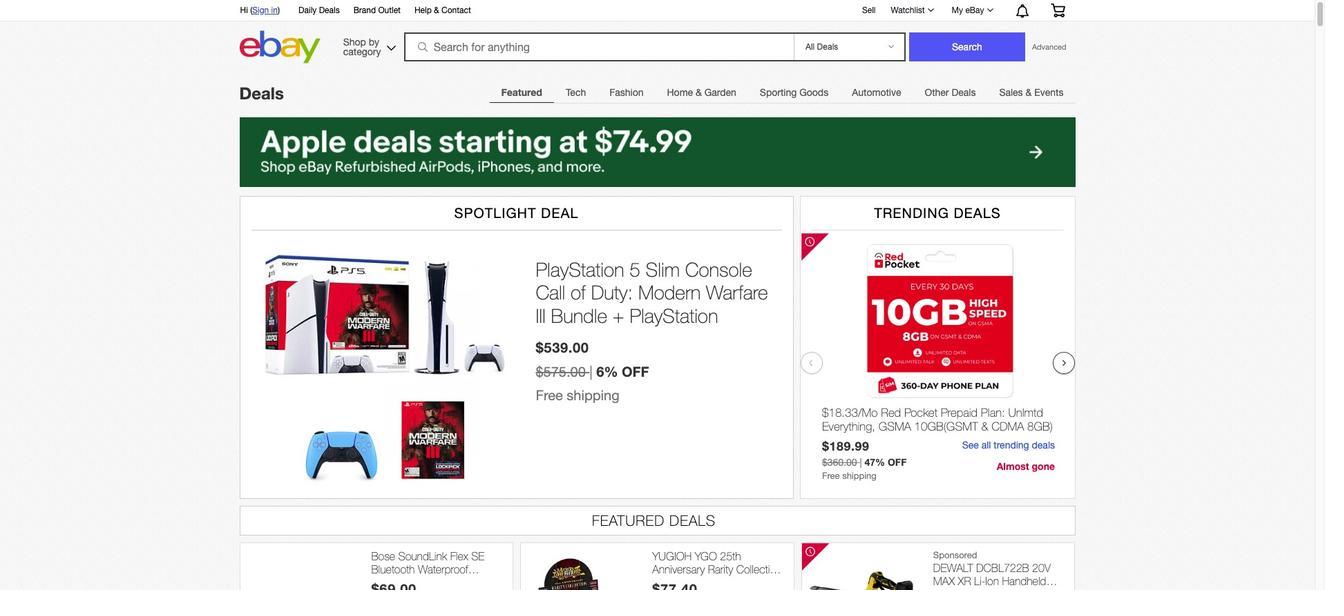 Task type: locate. For each thing, give the bounding box(es) containing it.
1 vertical spatial shipping
[[842, 471, 876, 482]]

free inside $360.00 | 47% off free shipping
[[822, 471, 840, 482]]

hi ( sign in )
[[240, 6, 280, 15]]

watchlist link
[[883, 2, 940, 19]]

home
[[667, 87, 693, 98]]

playstation 5 slim console call of duty: modern warfare iii bundle + playstation link
[[536, 258, 779, 328]]

sell link
[[856, 5, 882, 15]]

(5
[[1018, 589, 1027, 591]]

pocket
[[904, 406, 937, 420]]

shop by category banner
[[233, 0, 1076, 67]]

account navigation
[[233, 0, 1076, 21]]

1 horizontal spatial shipping
[[842, 471, 876, 482]]

none submit inside the "shop by category" 'banner'
[[909, 32, 1025, 61]]

shipping down "$575.00 | 6% off"
[[567, 387, 620, 403]]

deals inside the featured menu bar
[[952, 87, 976, 98]]

&
[[434, 6, 439, 15], [696, 87, 702, 98], [1026, 87, 1032, 98], [981, 420, 988, 434]]

0 vertical spatial playstation
[[536, 258, 624, 281]]

rarity
[[708, 564, 733, 576]]

apple deals starting at $74.99 shop ebay refurbished airpods, iphones, and more. image
[[239, 117, 1076, 187]]

$360.00
[[822, 457, 857, 468]]

bluetooth
[[371, 564, 415, 576]]

tech
[[566, 87, 586, 98]]

console
[[685, 258, 752, 281]]

my ebay
[[952, 6, 984, 15]]

sell
[[862, 5, 876, 15]]

0 vertical spatial shipping
[[567, 387, 620, 403]]

$360.00 | 47% off free shipping
[[822, 457, 907, 482]]

trending
[[993, 440, 1029, 451]]

tech link
[[554, 79, 598, 106]]

help & contact
[[415, 6, 471, 15]]

events
[[1035, 87, 1064, 98]]

& inside home & garden link
[[696, 87, 702, 98]]

|
[[590, 364, 593, 380], [860, 457, 862, 468]]

& for garden
[[696, 87, 702, 98]]

1 vertical spatial playstation
[[630, 305, 718, 328]]

0 vertical spatial off
[[622, 363, 649, 380]]

& inside help & contact link
[[434, 6, 439, 15]]

0 vertical spatial |
[[590, 364, 593, 380]]

daily deals link
[[299, 3, 340, 19]]

by
[[369, 36, 379, 47]]

| inside "$575.00 | 6% off"
[[590, 364, 593, 380]]

& right help
[[434, 6, 439, 15]]

almost
[[997, 461, 1029, 473]]

sign in link
[[252, 6, 278, 15]]

slim
[[646, 258, 680, 281]]

(tool
[[968, 589, 989, 591]]

None submit
[[909, 32, 1025, 61]]

1 horizontal spatial free
[[822, 471, 840, 482]]

shipping
[[567, 387, 620, 403], [842, 471, 876, 482]]

free
[[536, 387, 563, 403], [822, 471, 840, 482]]

fashion
[[610, 87, 644, 98]]

all
[[981, 440, 991, 451]]

iii
[[536, 305, 546, 328]]

& right home
[[696, 87, 702, 98]]

xr
[[958, 576, 971, 588]]

bose soundlink flex se bluetooth waterproof speaker, certified refurbished link
[[371, 551, 506, 591]]

off right "6%"
[[622, 363, 649, 380]]

0 horizontal spatial shipping
[[567, 387, 620, 403]]

deals for daily deals
[[319, 6, 340, 15]]

1 vertical spatial featured
[[592, 513, 665, 529]]

6%
[[597, 363, 618, 380]]

1 vertical spatial free
[[822, 471, 840, 482]]

deals
[[319, 6, 340, 15], [239, 84, 284, 103], [952, 87, 976, 98], [954, 205, 1001, 221], [670, 513, 716, 529]]

| left 47%
[[860, 457, 862, 468]]

0 horizontal spatial free
[[536, 387, 563, 403]]

everything,
[[822, 420, 875, 434]]

cdma
[[991, 420, 1024, 434]]

1 vertical spatial off
[[888, 457, 907, 468]]

fashion link
[[598, 79, 655, 106]]

$539.00
[[536, 339, 589, 356]]

& inside $18.33/mo red pocket prepaid plan: unimtd everything, gsma 10gb(gsmt & cdma 8gb)
[[981, 420, 988, 434]]

ygo
[[695, 551, 717, 563]]

yugioh ygo 25th anniversary rarity collection booster box ships 11/1
[[652, 551, 782, 590]]

deals for featured deals
[[670, 513, 716, 529]]

1 horizontal spatial |
[[860, 457, 862, 468]]

shop by category
[[343, 36, 381, 57]]

| left "6%"
[[590, 364, 593, 380]]

free down $360.00
[[822, 471, 840, 482]]

| inside $360.00 | 47% off free shipping
[[860, 457, 862, 468]]

plan:
[[981, 406, 1005, 420]]

spotlight
[[454, 205, 537, 221]]

off for 6%
[[622, 363, 649, 380]]

free down $575.00
[[536, 387, 563, 403]]

dcbl722b
[[976, 562, 1029, 575]]

flex
[[450, 551, 468, 563]]

off right 47%
[[888, 457, 907, 468]]

deals inside account "navigation"
[[319, 6, 340, 15]]

duty:
[[591, 282, 633, 304]]

prepaid
[[941, 406, 977, 420]]

1 horizontal spatial off
[[888, 457, 907, 468]]

featured for featured deals
[[592, 513, 665, 529]]

0 horizontal spatial off
[[622, 363, 649, 380]]

anniversary
[[652, 564, 705, 576]]

off
[[622, 363, 649, 380], [888, 457, 907, 468]]

hi
[[240, 6, 248, 15]]

see all trending deals
[[962, 440, 1055, 451]]

trending
[[874, 205, 949, 221]]

0 horizontal spatial featured
[[501, 86, 542, 98]]

playstation down modern
[[630, 305, 718, 328]]

playstation up of
[[536, 258, 624, 281]]

& down plan:
[[981, 420, 988, 434]]

sales & events
[[999, 87, 1064, 98]]

free shipping
[[536, 387, 620, 403]]

handheld
[[1002, 576, 1047, 588]]

0 vertical spatial featured
[[501, 86, 542, 98]]

goods
[[800, 87, 829, 98]]

$189.99
[[822, 439, 869, 454]]

off for 47%
[[888, 457, 907, 468]]

red
[[881, 406, 901, 420]]

1 horizontal spatial featured
[[592, 513, 665, 529]]

featured up "yugioh"
[[592, 513, 665, 529]]

booster
[[652, 577, 688, 590]]

shipping down 47%
[[842, 471, 876, 482]]

11/1
[[745, 577, 767, 590]]

featured inside featured link
[[501, 86, 542, 98]]

deals link
[[239, 84, 284, 103]]

max
[[933, 576, 955, 588]]

other
[[925, 87, 949, 98]]

& inside sales & events link
[[1026, 87, 1032, 98]]

yugioh
[[652, 551, 692, 563]]

featured left tech
[[501, 86, 542, 98]]

0 horizontal spatial playstation
[[536, 258, 624, 281]]

1 vertical spatial |
[[860, 457, 862, 468]]

0 horizontal spatial |
[[590, 364, 593, 380]]

featured tab list
[[490, 78, 1076, 106]]

& right sales
[[1026, 87, 1032, 98]]

off inside $360.00 | 47% off free shipping
[[888, 457, 907, 468]]



Task type: vqa. For each thing, say whether or not it's contained in the screenshot.
Brand
yes



Task type: describe. For each thing, give the bounding box(es) containing it.
0 vertical spatial free
[[536, 387, 563, 403]]

spotlight deal
[[454, 205, 579, 221]]

call
[[536, 282, 565, 304]]

| for 47%
[[860, 457, 862, 468]]

daily deals
[[299, 6, 340, 15]]

garden
[[705, 87, 736, 98]]

gsma
[[878, 420, 911, 434]]

& for events
[[1026, 87, 1032, 98]]

advanced link
[[1025, 33, 1073, 61]]

ebay
[[966, 6, 984, 15]]

deal
[[541, 205, 579, 221]]

)
[[278, 6, 280, 15]]

20v
[[1032, 562, 1051, 575]]

other deals link
[[913, 79, 988, 106]]

automotive
[[852, 87, 901, 98]]

brand outlet link
[[354, 3, 401, 19]]

bose soundlink flex se bluetooth waterproof speaker, certified refurbished
[[371, 551, 485, 591]]

| for 6%
[[590, 364, 593, 380]]

featured menu bar
[[490, 78, 1076, 106]]

help
[[415, 6, 432, 15]]

brand outlet
[[354, 6, 401, 15]]

contact
[[442, 6, 471, 15]]

outlet
[[378, 6, 401, 15]]

shop
[[343, 36, 366, 47]]

ships
[[712, 577, 742, 590]]

in
[[271, 6, 278, 15]]

shipping inside $360.00 | 47% off free shipping
[[842, 471, 876, 482]]

sponsored dewalt dcbl722b 20v max xr li-ion handheld blower (tool only) (5 a
[[933, 551, 1051, 591]]

collection
[[736, 564, 782, 576]]

5
[[630, 258, 640, 281]]

$575.00
[[536, 364, 586, 380]]

sporting goods
[[760, 87, 829, 98]]

se
[[471, 551, 485, 563]]

$18.33/mo
[[822, 406, 878, 420]]

home & garden link
[[655, 79, 748, 106]]

watchlist
[[891, 6, 925, 15]]

almost gone
[[997, 461, 1055, 473]]

$575.00 | 6% off
[[536, 363, 649, 380]]

$18.33/mo red pocket prepaid plan: unimtd everything, gsma 10gb(gsmt & cdma 8gb) link
[[822, 406, 1055, 437]]

sponsored
[[933, 551, 977, 561]]

other deals
[[925, 87, 976, 98]]

only)
[[992, 589, 1015, 591]]

$18.33/mo red pocket prepaid plan: unimtd everything, gsma 10gb(gsmt & cdma 8gb)
[[822, 406, 1053, 434]]

deals for trending deals
[[954, 205, 1001, 221]]

10gb(gsmt
[[914, 420, 978, 434]]

yugioh ygo 25th anniversary rarity collection booster box ships 11/1 link
[[652, 551, 787, 590]]

featured for featured
[[501, 86, 542, 98]]

sign
[[252, 6, 269, 15]]

bose
[[371, 551, 395, 563]]

certified
[[415, 577, 453, 590]]

home & garden
[[667, 87, 736, 98]]

see all trending deals link
[[962, 440, 1055, 451]]

category
[[343, 46, 381, 57]]

shop by category button
[[337, 31, 399, 60]]

8gb)
[[1027, 420, 1053, 434]]

help & contact link
[[415, 3, 471, 19]]

& for contact
[[434, 6, 439, 15]]

(
[[250, 6, 252, 15]]

my
[[952, 6, 963, 15]]

+
[[613, 305, 624, 328]]

dewalt
[[933, 562, 973, 575]]

trending deals
[[874, 205, 1001, 221]]

your shopping cart image
[[1050, 3, 1066, 17]]

deals for other deals
[[952, 87, 976, 98]]

deals
[[1032, 440, 1055, 451]]

bundle
[[551, 305, 607, 328]]

waterproof
[[418, 564, 468, 576]]

featured deals
[[592, 513, 716, 529]]

my ebay link
[[944, 2, 1000, 19]]

25th
[[720, 551, 741, 563]]

brand
[[354, 6, 376, 15]]

modern
[[639, 282, 701, 304]]

blower
[[933, 589, 965, 591]]

speaker,
[[371, 577, 412, 590]]

1 horizontal spatial playstation
[[630, 305, 718, 328]]

Search for anything text field
[[406, 34, 791, 60]]

see
[[962, 440, 979, 451]]

sales & events link
[[988, 79, 1076, 106]]

dewalt dcbl722b 20v max xr li-ion handheld blower (tool only) (5 a link
[[933, 562, 1068, 591]]

unimtd
[[1008, 406, 1043, 420]]

warfare
[[706, 282, 768, 304]]

ion
[[986, 576, 999, 588]]

soundlink
[[398, 551, 447, 563]]



